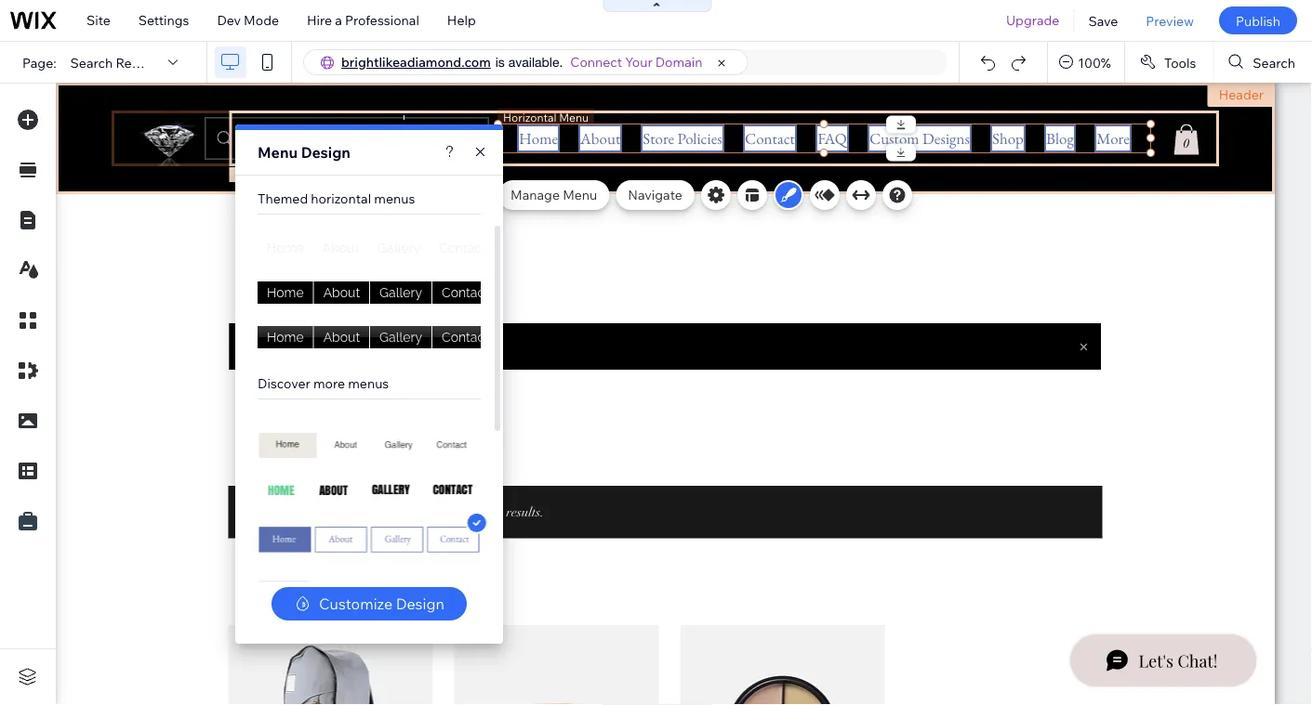 Task type: describe. For each thing, give the bounding box(es) containing it.
discover more menus
[[258, 376, 389, 392]]

domain
[[656, 54, 703, 70]]

brightlikeadiamond.com
[[341, 54, 491, 70]]

1 home link from the top
[[258, 237, 313, 260]]

1 vertical spatial menu
[[563, 187, 597, 203]]

column 2
[[235, 168, 284, 182]]

publish
[[1236, 12, 1281, 29]]

connect
[[570, 54, 622, 70]]

contact link for second site element from the bottom
[[432, 282, 498, 305]]

home for "home" link associated with second site element from the bottom
[[267, 286, 304, 301]]

horizontal
[[311, 191, 371, 207]]

home link for second site element from the bottom
[[258, 282, 313, 305]]

search results
[[70, 54, 160, 70]]

2
[[278, 168, 284, 182]]

preview
[[1146, 12, 1194, 29]]

professional
[[345, 12, 419, 28]]

design for menu design
[[301, 143, 351, 162]]

customize
[[319, 595, 393, 614]]

1 site element from the top
[[258, 282, 498, 305]]

0 vertical spatial about
[[322, 241, 359, 256]]

save
[[1089, 12, 1118, 29]]

hire a professional
[[307, 12, 419, 28]]

help
[[447, 12, 476, 28]]

about link for gallery link corresponding to 2nd site element from the top contact link
[[314, 326, 369, 350]]

search for search
[[1253, 54, 1296, 70]]

2 vertical spatial about
[[323, 330, 360, 346]]

column
[[235, 168, 275, 182]]

2 site element from the top
[[258, 326, 498, 350]]

menu design
[[258, 143, 351, 162]]

menus for themed horizontal menus
[[374, 191, 415, 207]]

2 vertical spatial gallery
[[380, 330, 422, 346]]

gallery link for contact link for second site element from the bottom
[[369, 282, 432, 305]]

search button
[[1214, 42, 1312, 83]]

0 horizontal spatial menu
[[258, 143, 298, 162]]

manage menu
[[511, 187, 597, 203]]

site
[[87, 12, 111, 28]]

themed horizontal menus
[[258, 191, 415, 207]]



Task type: locate. For each thing, give the bounding box(es) containing it.
about link
[[313, 237, 368, 260], [313, 282, 369, 305], [314, 326, 369, 350]]

0 horizontal spatial design
[[301, 143, 351, 162]]

site element
[[258, 282, 498, 305], [258, 326, 498, 350]]

menus
[[374, 191, 415, 207], [348, 376, 389, 392]]

a
[[335, 12, 342, 28]]

home
[[267, 241, 304, 256], [267, 286, 304, 301], [267, 330, 304, 346]]

menu right manage
[[563, 187, 597, 203]]

upgrade
[[1006, 12, 1060, 28]]

customize design button
[[272, 588, 467, 621]]

available.
[[509, 54, 563, 70]]

more
[[313, 376, 345, 392]]

about
[[322, 241, 359, 256], [323, 286, 360, 301], [323, 330, 360, 346]]

tools button
[[1125, 42, 1213, 83]]

themed
[[258, 191, 308, 207]]

design for customize design
[[396, 595, 445, 614]]

about link for gallery link related to contact link for second site element from the bottom
[[313, 282, 369, 305]]

0 vertical spatial gallery
[[378, 241, 420, 256]]

tools
[[1164, 54, 1197, 70]]

menu up 2 on the top of the page
[[258, 143, 298, 162]]

1 vertical spatial contact
[[442, 286, 489, 301]]

menus right more
[[348, 376, 389, 392]]

is available. connect your domain
[[496, 54, 703, 70]]

1 horizontal spatial menu
[[563, 187, 597, 203]]

3 home link from the top
[[258, 326, 313, 350]]

menu
[[258, 143, 298, 162], [563, 187, 597, 203]]

mode
[[244, 12, 279, 28]]

1 vertical spatial about
[[323, 286, 360, 301]]

0 vertical spatial contact link
[[430, 237, 496, 260]]

search inside button
[[1253, 54, 1296, 70]]

2 home from the top
[[267, 286, 304, 301]]

gallery link
[[368, 237, 430, 260], [369, 282, 432, 305], [370, 326, 432, 350]]

2 vertical spatial home
[[267, 330, 304, 346]]

is
[[496, 54, 505, 70]]

search
[[70, 54, 113, 70], [1253, 54, 1296, 70]]

dev mode
[[217, 12, 279, 28]]

discover
[[258, 376, 310, 392]]

0 vertical spatial menus
[[374, 191, 415, 207]]

2 vertical spatial contact link
[[433, 326, 498, 350]]

home link
[[258, 237, 313, 260], [258, 282, 313, 305], [258, 326, 313, 350]]

search down site
[[70, 54, 113, 70]]

home for 3rd "home" link from the bottom of the page
[[267, 241, 304, 256]]

preview button
[[1132, 0, 1208, 41]]

your
[[625, 54, 653, 70]]

1 horizontal spatial search
[[1253, 54, 1296, 70]]

1 vertical spatial home
[[267, 286, 304, 301]]

2 search from the left
[[1253, 54, 1296, 70]]

design inside button
[[396, 595, 445, 614]]

1 search from the left
[[70, 54, 113, 70]]

2 vertical spatial about link
[[314, 326, 369, 350]]

gallery link for 2nd site element from the top contact link
[[370, 326, 432, 350]]

1 vertical spatial site element
[[258, 326, 498, 350]]

1 vertical spatial gallery
[[380, 286, 422, 301]]

1 vertical spatial menus
[[348, 376, 389, 392]]

1 horizontal spatial design
[[396, 595, 445, 614]]

0 vertical spatial gallery link
[[368, 237, 430, 260]]

0 horizontal spatial search
[[70, 54, 113, 70]]

results
[[116, 54, 160, 70]]

settings
[[138, 12, 189, 28]]

1 vertical spatial design
[[396, 595, 445, 614]]

search down publish button
[[1253, 54, 1296, 70]]

customize design
[[319, 595, 445, 614]]

2 home link from the top
[[258, 282, 313, 305]]

2 vertical spatial contact
[[442, 330, 489, 346]]

header
[[1219, 87, 1264, 103]]

save button
[[1075, 0, 1132, 41]]

design up themed horizontal menus
[[301, 143, 351, 162]]

design right customize
[[396, 595, 445, 614]]

1 vertical spatial gallery link
[[369, 282, 432, 305]]

0 vertical spatial site element
[[258, 282, 498, 305]]

2 vertical spatial home link
[[258, 326, 313, 350]]

0 vertical spatial contact
[[439, 241, 486, 256]]

gallery for "home" link associated with second site element from the bottom
[[380, 286, 422, 301]]

menus for discover more menus
[[348, 376, 389, 392]]

home link for 2nd site element from the top
[[258, 326, 313, 350]]

contact link
[[430, 237, 496, 260], [432, 282, 498, 305], [433, 326, 498, 350]]

contact
[[439, 241, 486, 256], [442, 286, 489, 301], [442, 330, 489, 346]]

contact link for 2nd site element from the top
[[433, 326, 498, 350]]

1 vertical spatial contact link
[[432, 282, 498, 305]]

0 vertical spatial about link
[[313, 237, 368, 260]]

1 vertical spatial about link
[[313, 282, 369, 305]]

design
[[301, 143, 351, 162], [396, 595, 445, 614]]

100% button
[[1049, 42, 1124, 83]]

0 vertical spatial home
[[267, 241, 304, 256]]

navigate
[[628, 187, 683, 203]]

0 vertical spatial menu
[[258, 143, 298, 162]]

publish button
[[1219, 7, 1298, 34]]

1 home from the top
[[267, 241, 304, 256]]

contact for top contact link
[[439, 241, 486, 256]]

gallery
[[378, 241, 420, 256], [380, 286, 422, 301], [380, 330, 422, 346]]

2 vertical spatial gallery link
[[370, 326, 432, 350]]

search for search results
[[70, 54, 113, 70]]

hire
[[307, 12, 332, 28]]

0 vertical spatial design
[[301, 143, 351, 162]]

menus right horizontal on the top
[[374, 191, 415, 207]]

manage
[[511, 187, 560, 203]]

about link for top contact link's gallery link
[[313, 237, 368, 260]]

contact for contact link for second site element from the bottom
[[442, 286, 489, 301]]

gallery for 3rd "home" link from the bottom of the page
[[378, 241, 420, 256]]

dev
[[217, 12, 241, 28]]

3 home from the top
[[267, 330, 304, 346]]

1 vertical spatial home link
[[258, 282, 313, 305]]

0 vertical spatial home link
[[258, 237, 313, 260]]

100%
[[1078, 54, 1111, 70]]

gallery link for top contact link
[[368, 237, 430, 260]]



Task type: vqa. For each thing, say whether or not it's contained in the screenshot.
left Menu
yes



